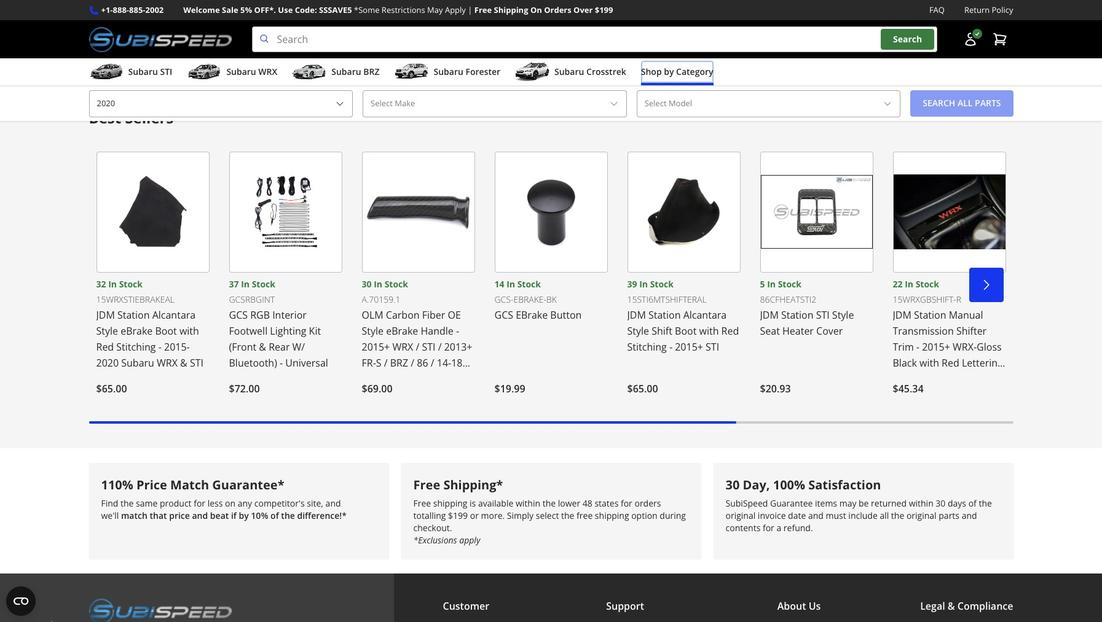 Task type: locate. For each thing, give the bounding box(es) containing it.
0 vertical spatial subispeed logo image
[[89, 27, 232, 52]]

a subaru forester thumbnail image image
[[395, 63, 429, 81]]

30 up parts
[[936, 498, 946, 510]]

trim
[[893, 340, 914, 354]]

30 for in
[[362, 278, 372, 290]]

stock inside 30 in stock a.70159.1 olm carbon fiber oe style ebrake handle - 2015+ wrx / sti / 2013+ fr-s / brz / 86 / 14-18 forester / 13-17 crosstrek
[[385, 278, 408, 290]]

1 horizontal spatial of
[[969, 498, 977, 510]]

22 in stock 15wrxgbshift-r jdm station manual transmission shifter trim - 2015+ wrx-gloss black with red lettering - 2015+ wrx
[[893, 278, 1003, 386]]

1 horizontal spatial original
[[907, 510, 937, 522]]

in for jdm station alcantara style shift boot with red stitching - 2015+ sti
[[640, 278, 648, 290]]

totalling
[[414, 510, 446, 522]]

subaru for subaru crosstrek
[[555, 66, 584, 78]]

cover
[[817, 324, 843, 338]]

& down 2015- in the left of the page
[[180, 356, 187, 370]]

satisfaction
[[809, 477, 882, 494]]

jdm station sti style seat heater cover image
[[760, 152, 874, 273]]

1 horizontal spatial brz
[[390, 356, 408, 370]]

on
[[531, 4, 542, 15]]

0 horizontal spatial $65.00
[[96, 382, 127, 396]]

30 up the subispeed on the right bottom
[[726, 477, 740, 494]]

return
[[965, 4, 990, 15]]

0 horizontal spatial of
[[271, 510, 279, 522]]

of
[[969, 498, 977, 510], [271, 510, 279, 522]]

2 horizontal spatial red
[[942, 356, 960, 370]]

gcs rgb interior footwell lighting kit (front & rear w/ bluetooth) - universal image
[[229, 152, 342, 273]]

1 vertical spatial subispeed logo image
[[89, 599, 232, 623]]

0 horizontal spatial boot
[[155, 324, 177, 338]]

stock for transmission
[[916, 278, 940, 290]]

crosstrek inside 30 in stock a.70159.1 olm carbon fiber oe style ebrake handle - 2015+ wrx / sti / 2013+ fr-s / brz / 86 / 14-18 forester / 13-17 crosstrek
[[362, 388, 406, 402]]

1 vertical spatial red
[[96, 340, 114, 354]]

subaru forester
[[434, 66, 501, 78]]

a subaru sti thumbnail image image
[[89, 63, 123, 81]]

competitor's
[[254, 498, 305, 510]]

bk
[[547, 294, 557, 306]]

items
[[815, 498, 838, 510]]

in inside 14 in stock gcs-ebrake-bk gcs ebrake button
[[507, 278, 515, 290]]

the up match
[[121, 498, 134, 510]]

15wrxgbshift-
[[893, 294, 957, 306]]

/ right the 86
[[431, 356, 435, 370]]

4 station from the left
[[914, 308, 947, 322]]

stitching down shift
[[628, 340, 667, 354]]

2 horizontal spatial for
[[763, 523, 775, 534]]

during
[[660, 510, 686, 522]]

0 horizontal spatial red
[[96, 340, 114, 354]]

by right if
[[239, 510, 249, 522]]

red inside the 39 in stock 15sti6mtshifteral jdm station alcantara style shift boot with red stitching - 2015+ sti
[[722, 324, 739, 338]]

2 within from the left
[[909, 498, 934, 510]]

1 horizontal spatial $65.00
[[628, 382, 658, 396]]

style down olm on the left
[[362, 324, 384, 338]]

jdm inside 32 in stock 15wrxstiebrakeal jdm station alcantara style ebrake boot with red stitching - 2015- 2020 subaru wrx & sti
[[96, 308, 115, 322]]

3 jdm from the left
[[760, 308, 779, 322]]

in for jdm station manual transmission shifter trim - 2015+ wrx-gloss black with red lettering - 2015+ wrx
[[905, 278, 914, 290]]

of down competitor's
[[271, 510, 279, 522]]

gcs inside 37 in stock gcsrbgint gcs rgb interior footwell lighting kit (front & rear w/ bluetooth) - universal
[[229, 308, 248, 322]]

boot inside the 39 in stock 15sti6mtshifteral jdm station alcantara style shift boot with red stitching - 2015+ sti
[[675, 324, 697, 338]]

0 vertical spatial &
[[259, 340, 266, 354]]

1 station from the left
[[117, 308, 150, 322]]

in right 5
[[768, 278, 776, 290]]

1 vertical spatial shipping
[[595, 510, 629, 522]]

$45.34
[[893, 382, 924, 396]]

14 in stock gcs-ebrake-bk gcs ebrake button
[[495, 278, 582, 322]]

within inside 30 day, 100% satisfaction subispeed guarantee items may be returned within 30 days of the original invoice date and must include all the original parts and contents for a refund.
[[909, 498, 934, 510]]

1 subispeed logo image from the top
[[89, 27, 232, 52]]

in inside 37 in stock gcsrbgint gcs rgb interior footwell lighting kit (front & rear w/ bluetooth) - universal
[[241, 278, 250, 290]]

30 up the a.70159.1
[[362, 278, 372, 290]]

interior
[[334, 27, 370, 41], [568, 27, 604, 41], [273, 308, 307, 322]]

2 horizontal spatial &
[[948, 600, 956, 614]]

6 stock from the left
[[778, 278, 802, 290]]

/ up the 86
[[416, 340, 420, 354]]

ebrake down '15wrxstiebrakeal'
[[121, 324, 153, 338]]

orders
[[635, 498, 661, 510]]

/
[[416, 340, 420, 354], [438, 340, 442, 354], [384, 356, 388, 370], [411, 356, 415, 370], [431, 356, 435, 370], [403, 372, 406, 386]]

universal
[[286, 356, 328, 370]]

1 horizontal spatial for
[[621, 498, 633, 510]]

wrx left a subaru brz thumbnail image
[[259, 66, 278, 78]]

red down wrx- on the bottom right
[[942, 356, 960, 370]]

0 vertical spatial 30
[[362, 278, 372, 290]]

jdm up transmission
[[893, 308, 912, 322]]

3 stock from the left
[[385, 278, 408, 290]]

within up simply
[[516, 498, 541, 510]]

interior package deals
[[334, 27, 440, 41]]

forester down s at the bottom left of the page
[[362, 372, 400, 386]]

wrx inside 30 in stock a.70159.1 olm carbon fiber oe style ebrake handle - 2015+ wrx / sti / 2013+ fr-s / brz / 86 / 14-18 forester / 13-17 crosstrek
[[393, 340, 413, 354]]

jdm for jdm station sti style seat heater cover
[[760, 308, 779, 322]]

stock up 15sti6mtshifteral
[[650, 278, 674, 290]]

interior for interior package deals
[[334, 27, 370, 41]]

0 vertical spatial crosstrek
[[587, 66, 627, 78]]

style inside the 39 in stock 15sti6mtshifteral jdm station alcantara style shift boot with red stitching - 2015+ sti
[[628, 324, 649, 338]]

jdm inside "22 in stock 15wrxgbshift-r jdm station manual transmission shifter trim - 2015+ wrx-gloss black with red lettering - 2015+ wrx"
[[893, 308, 912, 322]]

select year image
[[335, 99, 345, 109]]

sti inside 30 in stock a.70159.1 olm carbon fiber oe style ebrake handle - 2015+ wrx / sti / 2013+ fr-s / brz / 86 / 14-18 forester / 13-17 crosstrek
[[422, 340, 436, 354]]

station inside the 39 in stock 15sti6mtshifteral jdm station alcantara style shift boot with red stitching - 2015+ sti
[[649, 308, 681, 322]]

select model image
[[883, 99, 893, 109]]

style inside 5 in stock 86cfheatsti2 jdm station sti style seat heater cover
[[833, 308, 854, 322]]

subaru right "a subaru wrx thumbnail image"
[[227, 66, 256, 78]]

1 horizontal spatial forester
[[466, 66, 501, 78]]

is
[[470, 498, 476, 510]]

interior down *some in the left of the page
[[334, 27, 370, 41]]

stock inside 37 in stock gcsrbgint gcs rgb interior footwell lighting kit (front & rear w/ bluetooth) - universal
[[252, 278, 275, 290]]

sti inside 5 in stock 86cfheatsti2 jdm station sti style seat heater cover
[[817, 308, 830, 322]]

jdm up seat
[[760, 308, 779, 322]]

returned
[[872, 498, 907, 510]]

1 horizontal spatial shipping
[[595, 510, 629, 522]]

station for seat
[[782, 308, 814, 322]]

jdm down 39
[[628, 308, 646, 322]]

0 horizontal spatial shipping
[[433, 498, 468, 510]]

brz inside 30 in stock a.70159.1 olm carbon fiber oe style ebrake handle - 2015+ wrx / sti / 2013+ fr-s / brz / 86 / 14-18 forester / 13-17 crosstrek
[[390, 356, 408, 370]]

with inside the 39 in stock 15sti6mtshifteral jdm station alcantara style shift boot with red stitching - 2015+ sti
[[700, 324, 719, 338]]

gcs ebrake button image
[[495, 152, 608, 273]]

within inside free shipping* free shipping is available within the lower 48 states for orders totalling $199 or more. simply select the free shipping option during checkout. *exclusions apply
[[516, 498, 541, 510]]

2015+ down 15sti6mtshifteral
[[675, 340, 704, 354]]

& right legal
[[948, 600, 956, 614]]

stock up 15wrxgbshift-
[[916, 278, 940, 290]]

2 station from the left
[[649, 308, 681, 322]]

wrx inside "22 in stock 15wrxgbshift-r jdm station manual transmission shifter trim - 2015+ wrx-gloss black with red lettering - 2015+ wrx"
[[930, 372, 951, 386]]

stitching up 2020
[[116, 340, 156, 354]]

2 horizontal spatial interior
[[568, 27, 604, 41]]

with up 2015- in the left of the page
[[180, 324, 199, 338]]

1 alcantara from the left
[[152, 308, 196, 322]]

in right 37
[[241, 278, 250, 290]]

14-
[[437, 356, 452, 370]]

wrx down 2015- in the left of the page
[[157, 356, 178, 370]]

sti
[[160, 66, 172, 78], [817, 308, 830, 322], [422, 340, 436, 354], [706, 340, 720, 354], [190, 356, 204, 370]]

0 horizontal spatial 30
[[362, 278, 372, 290]]

for left a
[[763, 523, 775, 534]]

1 in from the left
[[108, 278, 117, 290]]

2 stock from the left
[[252, 278, 275, 290]]

alcantara for 2015-
[[152, 308, 196, 322]]

fr-
[[362, 356, 376, 370]]

7 stock from the left
[[916, 278, 940, 290]]

0 vertical spatial of
[[969, 498, 977, 510]]

2 stitching from the left
[[628, 340, 667, 354]]

red up 2020
[[96, 340, 114, 354]]

2 $65.00 from the left
[[628, 382, 658, 396]]

red for 2020
[[96, 340, 114, 354]]

$65.00 down 2020
[[96, 382, 127, 396]]

1 vertical spatial 30
[[726, 477, 740, 494]]

- down black
[[893, 372, 896, 386]]

0 horizontal spatial within
[[516, 498, 541, 510]]

0 vertical spatial red
[[722, 324, 739, 338]]

0 horizontal spatial $199
[[448, 510, 468, 522]]

style inside 32 in stock 15wrxstiebrakeal jdm station alcantara style ebrake boot with red stitching - 2015- 2020 subaru wrx & sti
[[96, 324, 118, 338]]

0 horizontal spatial &
[[180, 356, 187, 370]]

orders
[[544, 4, 572, 15]]

alcantara up 2015- in the left of the page
[[152, 308, 196, 322]]

stock inside 32 in stock 15wrxstiebrakeal jdm station alcantara style ebrake boot with red stitching - 2015- 2020 subaru wrx & sti
[[119, 278, 143, 290]]

1 boot from the left
[[155, 324, 177, 338]]

0 horizontal spatial by
[[239, 510, 249, 522]]

$65.00
[[96, 382, 127, 396], [628, 382, 658, 396]]

1 horizontal spatial alcantara
[[684, 308, 727, 322]]

6 in from the left
[[768, 278, 776, 290]]

stock for ebrake
[[119, 278, 143, 290]]

stock up the 86cfheatsti2
[[778, 278, 802, 290]]

stitching inside 32 in stock 15wrxstiebrakeal jdm station alcantara style ebrake boot with red stitching - 2015- 2020 subaru wrx & sti
[[116, 340, 156, 354]]

4 in from the left
[[507, 278, 515, 290]]

1 within from the left
[[516, 498, 541, 510]]

of inside 30 day, 100% satisfaction subispeed guarantee items may be returned within 30 days of the original invoice date and must include all the original parts and contents for a refund.
[[969, 498, 977, 510]]

2 vertical spatial red
[[942, 356, 960, 370]]

2 ebrake from the left
[[386, 324, 418, 338]]

0 horizontal spatial ebrake
[[121, 324, 153, 338]]

- inside 30 in stock a.70159.1 olm carbon fiber oe style ebrake handle - 2015+ wrx / sti / 2013+ fr-s / brz / 86 / 14-18 forester / 13-17 crosstrek
[[456, 324, 459, 338]]

lighting up shop
[[607, 27, 645, 41]]

olm
[[362, 308, 384, 322]]

-
[[456, 324, 459, 338], [158, 340, 162, 354], [670, 340, 673, 354], [917, 340, 920, 354], [280, 356, 283, 370], [893, 372, 896, 386]]

0 horizontal spatial stitching
[[116, 340, 156, 354]]

by right shop
[[664, 66, 674, 78]]

jdm station manual transmission shifter trim - 2015+ wrx-gloss black with red lettering - 2015+ wrx image
[[893, 152, 1006, 273]]

boot inside 32 in stock 15wrxstiebrakeal jdm station alcantara style ebrake boot with red stitching - 2015- 2020 subaru wrx & sti
[[155, 324, 177, 338]]

alcantara inside 32 in stock 15wrxstiebrakeal jdm station alcantara style ebrake boot with red stitching - 2015- 2020 subaru wrx & sti
[[152, 308, 196, 322]]

0 vertical spatial by
[[664, 66, 674, 78]]

2015+ inside the 39 in stock 15sti6mtshifteral jdm station alcantara style shift boot with red stitching - 2015+ sti
[[675, 340, 704, 354]]

2 horizontal spatial 30
[[936, 498, 946, 510]]

0 horizontal spatial interior
[[273, 308, 307, 322]]

1 horizontal spatial interior
[[334, 27, 370, 41]]

jdm inside the 39 in stock 15sti6mtshifteral jdm station alcantara style shift boot with red stitching - 2015+ sti
[[628, 308, 646, 322]]

$199 right over
[[595, 4, 613, 15]]

a subaru crosstrek thumbnail image image
[[515, 63, 550, 81]]

stock up the ebrake-
[[518, 278, 541, 290]]

2 gcs from the left
[[495, 308, 514, 322]]

1 ebrake from the left
[[121, 324, 153, 338]]

2 boot from the left
[[675, 324, 697, 338]]

subaru brz
[[332, 66, 380, 78]]

jdm station alcantara style shift boot with red stitching - 2015+ sti image
[[628, 152, 741, 273]]

search input field
[[252, 27, 938, 52]]

15sti6mtshifteral
[[628, 294, 707, 306]]

original up contents in the bottom right of the page
[[726, 510, 756, 522]]

$65.00 for jdm station alcantara style shift boot with red stitching - 2015+ sti
[[628, 382, 658, 396]]

sti inside 32 in stock 15wrxstiebrakeal jdm station alcantara style ebrake boot with red stitching - 2015- 2020 subaru wrx & sti
[[190, 356, 204, 370]]

boot up 2015- in the left of the page
[[155, 324, 177, 338]]

1 horizontal spatial &
[[259, 340, 266, 354]]

1 gcs from the left
[[229, 308, 248, 322]]

2013+
[[444, 340, 473, 354]]

/ left 13-
[[403, 372, 406, 386]]

3 in from the left
[[374, 278, 383, 290]]

1 horizontal spatial boot
[[675, 324, 697, 338]]

stitching
[[116, 340, 156, 354], [628, 340, 667, 354]]

alcantara down 15sti6mtshifteral
[[684, 308, 727, 322]]

4 stock from the left
[[518, 278, 541, 290]]

1 horizontal spatial within
[[909, 498, 934, 510]]

brz left a subaru forester thumbnail image
[[364, 66, 380, 78]]

+1-888-885-2002
[[101, 4, 164, 15]]

within
[[516, 498, 541, 510], [909, 498, 934, 510]]

wrx right $45.34
[[930, 372, 951, 386]]

in up the a.70159.1
[[374, 278, 383, 290]]

for left less
[[194, 498, 205, 510]]

rgb
[[250, 308, 270, 322]]

select make image
[[609, 99, 619, 109]]

in inside 5 in stock 86cfheatsti2 jdm station sti style seat heater cover
[[768, 278, 776, 290]]

stock inside the 39 in stock 15sti6mtshifteral jdm station alcantara style shift boot with red stitching - 2015+ sti
[[650, 278, 674, 290]]

1 vertical spatial &
[[180, 356, 187, 370]]

forester inside 30 in stock a.70159.1 olm carbon fiber oe style ebrake handle - 2015+ wrx / sti / 2013+ fr-s / brz / 86 / 14-18 forester / 13-17 crosstrek
[[362, 372, 400, 386]]

5 stock from the left
[[650, 278, 674, 290]]

less
[[208, 498, 223, 510]]

interior for interior lighting
[[568, 27, 604, 41]]

a subaru wrx thumbnail image image
[[187, 63, 222, 81]]

with right black
[[920, 356, 940, 370]]

2 alcantara from the left
[[684, 308, 727, 322]]

1 horizontal spatial crosstrek
[[587, 66, 627, 78]]

stitching inside the 39 in stock 15sti6mtshifteral jdm station alcantara style shift boot with red stitching - 2015+ sti
[[628, 340, 667, 354]]

+1-888-885-2002 link
[[101, 4, 164, 17]]

the right days
[[979, 498, 993, 510]]

5
[[760, 278, 765, 290]]

in for gcs rgb interior footwell lighting kit (front & rear w/ bluetooth) - universal
[[241, 278, 250, 290]]

0 horizontal spatial lighting
[[270, 324, 307, 338]]

forester up "select make" button
[[466, 66, 501, 78]]

style
[[833, 308, 854, 322], [96, 324, 118, 338], [362, 324, 384, 338], [628, 324, 649, 338]]

jdm down 32
[[96, 308, 115, 322]]

- down rear
[[280, 356, 283, 370]]

for right states
[[621, 498, 633, 510]]

1 horizontal spatial gcs
[[495, 308, 514, 322]]

station inside 32 in stock 15wrxstiebrakeal jdm station alcantara style ebrake boot with red stitching - 2015- 2020 subaru wrx & sti
[[117, 308, 150, 322]]

must
[[826, 510, 847, 522]]

Select Year button
[[89, 90, 353, 117]]

with
[[180, 324, 199, 338], [700, 324, 719, 338], [920, 356, 940, 370]]

1 horizontal spatial 30
[[726, 477, 740, 494]]

5 in from the left
[[640, 278, 648, 290]]

original left parts
[[907, 510, 937, 522]]

0 horizontal spatial alcantara
[[152, 308, 196, 322]]

0 horizontal spatial original
[[726, 510, 756, 522]]

1 $65.00 from the left
[[96, 382, 127, 396]]

button image
[[963, 32, 978, 47]]

1 horizontal spatial with
[[700, 324, 719, 338]]

alcantara inside the 39 in stock 15sti6mtshifteral jdm station alcantara style shift boot with red stitching - 2015+ sti
[[684, 308, 727, 322]]

0 horizontal spatial gcs
[[229, 308, 248, 322]]

1 vertical spatial $199
[[448, 510, 468, 522]]

and
[[326, 498, 341, 510], [192, 510, 208, 522], [809, 510, 824, 522], [962, 510, 978, 522]]

1 vertical spatial brz
[[390, 356, 408, 370]]

the inside find the same product for less on any competitor's site, and we'll
[[121, 498, 134, 510]]

in inside "22 in stock 15wrxgbshift-r jdm station manual transmission shifter trim - 2015+ wrx-gloss black with red lettering - 2015+ wrx"
[[905, 278, 914, 290]]

open widget image
[[6, 587, 36, 617]]

and up difference!*
[[326, 498, 341, 510]]

1 horizontal spatial red
[[722, 324, 739, 338]]

gcs
[[229, 308, 248, 322], [495, 308, 514, 322]]

stock inside 5 in stock 86cfheatsti2 jdm station sti style seat heater cover
[[778, 278, 802, 290]]

the up select
[[543, 498, 556, 510]]

2 vertical spatial free
[[414, 498, 431, 510]]

stock up '15wrxstiebrakeal'
[[119, 278, 143, 290]]

$69.00
[[362, 382, 393, 396]]

shipping left is
[[433, 498, 468, 510]]

in inside 32 in stock 15wrxstiebrakeal jdm station alcantara style ebrake boot with red stitching - 2015- 2020 subaru wrx & sti
[[108, 278, 117, 290]]

wrx inside 32 in stock 15wrxstiebrakeal jdm station alcantara style ebrake boot with red stitching - 2015- 2020 subaru wrx & sti
[[157, 356, 178, 370]]

110%
[[101, 477, 133, 494]]

interior down over
[[568, 27, 604, 41]]

0 horizontal spatial for
[[194, 498, 205, 510]]

0 vertical spatial brz
[[364, 66, 380, 78]]

2 in from the left
[[241, 278, 250, 290]]

may
[[427, 4, 443, 15]]

red for sti
[[722, 324, 739, 338]]

gcs-
[[495, 294, 514, 306]]

30
[[362, 278, 372, 290], [726, 477, 740, 494], [936, 498, 946, 510]]

support
[[607, 600, 645, 614]]

in right 32
[[108, 278, 117, 290]]

style left shift
[[628, 324, 649, 338]]

gloss
[[977, 340, 1002, 354]]

0 vertical spatial forester
[[466, 66, 501, 78]]

crosstrek up select make "image"
[[587, 66, 627, 78]]

for inside free shipping* free shipping is available within the lower 48 states for orders totalling $199 or more. simply select the free shipping option during checkout. *exclusions apply
[[621, 498, 633, 510]]

the right all
[[892, 510, 905, 522]]

with right shift
[[700, 324, 719, 338]]

style up 2020
[[96, 324, 118, 338]]

original
[[726, 510, 756, 522], [907, 510, 937, 522]]

& left rear
[[259, 340, 266, 354]]

110% price match guarantee*
[[101, 477, 284, 494]]

of right days
[[969, 498, 977, 510]]

in
[[108, 278, 117, 290], [241, 278, 250, 290], [374, 278, 383, 290], [507, 278, 515, 290], [640, 278, 648, 290], [768, 278, 776, 290], [905, 278, 914, 290]]

option
[[632, 510, 658, 522]]

2 horizontal spatial with
[[920, 356, 940, 370]]

30 inside 30 in stock a.70159.1 olm carbon fiber oe style ebrake handle - 2015+ wrx / sti / 2013+ fr-s / brz / 86 / 14-18 forester / 13-17 crosstrek
[[362, 278, 372, 290]]

4 jdm from the left
[[893, 308, 912, 322]]

stock
[[119, 278, 143, 290], [252, 278, 275, 290], [385, 278, 408, 290], [518, 278, 541, 290], [650, 278, 674, 290], [778, 278, 802, 290], [916, 278, 940, 290]]

subaru up select year icon on the top
[[332, 66, 361, 78]]

7 in from the left
[[905, 278, 914, 290]]

in inside 30 in stock a.70159.1 olm carbon fiber oe style ebrake handle - 2015+ wrx / sti / 2013+ fr-s / brz / 86 / 14-18 forester / 13-17 crosstrek
[[374, 278, 383, 290]]

station down '15wrxstiebrakeal'
[[117, 308, 150, 322]]

red inside 32 in stock 15wrxstiebrakeal jdm station alcantara style ebrake boot with red stitching - 2015- 2020 subaru wrx & sti
[[96, 340, 114, 354]]

in right 39
[[640, 278, 648, 290]]

gcs up footwell
[[229, 308, 248, 322]]

stock inside 14 in stock gcs-ebrake-bk gcs ebrake button
[[518, 278, 541, 290]]

restrictions
[[382, 4, 425, 15]]

handle
[[421, 324, 454, 338]]

crosstrek
[[587, 66, 627, 78], [362, 388, 406, 402]]

lighting
[[607, 27, 645, 41], [270, 324, 307, 338]]

the down competitor's
[[281, 510, 295, 522]]

stock up gcsrbgint
[[252, 278, 275, 290]]

0 vertical spatial lighting
[[607, 27, 645, 41]]

3 station from the left
[[782, 308, 814, 322]]

wrx down carbon
[[393, 340, 413, 354]]

within right returned
[[909, 498, 934, 510]]

on
[[225, 498, 236, 510]]

best sellers
[[89, 107, 174, 128]]

1 horizontal spatial by
[[664, 66, 674, 78]]

$65.00 down shift
[[628, 382, 658, 396]]

ebrake down carbon
[[386, 324, 418, 338]]

1 stitching from the left
[[116, 340, 156, 354]]

1 vertical spatial lighting
[[270, 324, 307, 338]]

station down 15sti6mtshifteral
[[649, 308, 681, 322]]

1 stock from the left
[[119, 278, 143, 290]]

1 vertical spatial forester
[[362, 372, 400, 386]]

free
[[475, 4, 492, 15], [414, 477, 440, 494], [414, 498, 431, 510]]

0 horizontal spatial forester
[[362, 372, 400, 386]]

1 horizontal spatial ebrake
[[386, 324, 418, 338]]

kit
[[309, 324, 321, 338]]

1 horizontal spatial $199
[[595, 4, 613, 15]]

2015+ down black
[[899, 372, 927, 386]]

$199 left or
[[448, 510, 468, 522]]

jdm
[[96, 308, 115, 322], [628, 308, 646, 322], [760, 308, 779, 322], [893, 308, 912, 322]]

- down shift
[[670, 340, 673, 354]]

red left seat
[[722, 324, 739, 338]]

interior right rgb
[[273, 308, 307, 322]]

subispeed logo image
[[89, 27, 232, 52], [89, 599, 232, 623]]

we'll
[[101, 510, 119, 522]]

gcs down gcs-
[[495, 308, 514, 322]]

jdm inside 5 in stock 86cfheatsti2 jdm station sti style seat heater cover
[[760, 308, 779, 322]]

jdm station alcantara style ebrake boot with red stitching - 2015-2020 subaru wrx & sti image
[[96, 152, 209, 273]]

1 jdm from the left
[[96, 308, 115, 322]]

0 horizontal spatial brz
[[364, 66, 380, 78]]

stock inside "22 in stock 15wrxgbshift-r jdm station manual transmission shifter trim - 2015+ wrx-gloss black with red lettering - 2015+ wrx"
[[916, 278, 940, 290]]

885-
[[129, 4, 145, 15]]

2 jdm from the left
[[628, 308, 646, 322]]

2002
[[145, 4, 164, 15]]

subaru inside "dropdown button"
[[332, 66, 361, 78]]

1 horizontal spatial stitching
[[628, 340, 667, 354]]

station down 15wrxgbshift-
[[914, 308, 947, 322]]

22
[[893, 278, 903, 290]]

and left beat
[[192, 510, 208, 522]]

gcsrbgint
[[229, 294, 275, 306]]

0 vertical spatial $199
[[595, 4, 613, 15]]

boot right shift
[[675, 324, 697, 338]]

lighting up rear
[[270, 324, 307, 338]]

station inside 5 in stock 86cfheatsti2 jdm station sti style seat heater cover
[[782, 308, 814, 322]]

2015+ up s at the bottom left of the page
[[362, 340, 390, 354]]

station up heater
[[782, 308, 814, 322]]

stock for button
[[518, 278, 541, 290]]

with inside 32 in stock 15wrxstiebrakeal jdm station alcantara style ebrake boot with red stitching - 2015- 2020 subaru wrx & sti
[[180, 324, 199, 338]]

0 horizontal spatial with
[[180, 324, 199, 338]]

compliance
[[958, 600, 1014, 614]]

in inside the 39 in stock 15sti6mtshifteral jdm station alcantara style shift boot with red stitching - 2015+ sti
[[640, 278, 648, 290]]

in right '14'
[[507, 278, 515, 290]]

us
[[809, 600, 821, 614]]

stock up the a.70159.1
[[385, 278, 408, 290]]

stock for shift
[[650, 278, 674, 290]]

and down days
[[962, 510, 978, 522]]

jdm for jdm station alcantara style shift boot with red stitching - 2015+ sti
[[628, 308, 646, 322]]

2 original from the left
[[907, 510, 937, 522]]

0 horizontal spatial crosstrek
[[362, 388, 406, 402]]

for
[[194, 498, 205, 510], [621, 498, 633, 510], [763, 523, 775, 534]]

1 vertical spatial crosstrek
[[362, 388, 406, 402]]

1 vertical spatial of
[[271, 510, 279, 522]]

deals
[[414, 27, 440, 41]]

boot
[[155, 324, 177, 338], [675, 324, 697, 338]]



Task type: vqa. For each thing, say whether or not it's contained in the screenshot.


Task type: describe. For each thing, give the bounding box(es) containing it.
stitching for ebrake
[[116, 340, 156, 354]]

/ right s at the bottom left of the page
[[384, 356, 388, 370]]

station inside "22 in stock 15wrxgbshift-r jdm station manual transmission shifter trim - 2015+ wrx-gloss black with red lettering - 2015+ wrx"
[[914, 308, 947, 322]]

checkout.
[[414, 523, 452, 534]]

subaru crosstrek
[[555, 66, 627, 78]]

- inside 32 in stock 15wrxstiebrakeal jdm station alcantara style ebrake boot with red stitching - 2015- 2020 subaru wrx & sti
[[158, 340, 162, 354]]

return policy link
[[965, 4, 1014, 17]]

2 vertical spatial &
[[948, 600, 956, 614]]

boot for 2015-
[[155, 324, 177, 338]]

- right trim
[[917, 340, 920, 354]]

32
[[96, 278, 106, 290]]

shifter
[[957, 324, 987, 338]]

for inside find the same product for less on any competitor's site, and we'll
[[194, 498, 205, 510]]

- inside 37 in stock gcsrbgint gcs rgb interior footwell lighting kit (front & rear w/ bluetooth) - universal
[[280, 356, 283, 370]]

w/
[[292, 340, 305, 354]]

gcs inside 14 in stock gcs-ebrake-bk gcs ebrake button
[[495, 308, 514, 322]]

beat
[[210, 510, 229, 522]]

search
[[894, 33, 923, 45]]

5%
[[240, 4, 252, 15]]

guarantee*
[[212, 477, 284, 494]]

wrx-
[[953, 340, 977, 354]]

jdm for jdm station alcantara style ebrake boot with red stitching - 2015- 2020 subaru wrx & sti
[[96, 308, 115, 322]]

(front
[[229, 340, 257, 354]]

crosstrek inside dropdown button
[[587, 66, 627, 78]]

100%
[[773, 477, 806, 494]]

subaru for subaru forester
[[434, 66, 464, 78]]

button
[[551, 308, 582, 322]]

13-
[[409, 372, 423, 386]]

*exclusions
[[414, 535, 457, 547]]

brz inside subaru brz "dropdown button"
[[364, 66, 380, 78]]

policy
[[992, 4, 1014, 15]]

& inside 32 in stock 15wrxstiebrakeal jdm station alcantara style ebrake boot with red stitching - 2015- 2020 subaru wrx & sti
[[180, 356, 187, 370]]

find the same product for less on any competitor's site, and we'll
[[101, 498, 341, 522]]

subaru forester button
[[395, 61, 501, 86]]

stitching for shift
[[628, 340, 667, 354]]

32 in stock 15wrxstiebrakeal jdm station alcantara style ebrake boot with red stitching - 2015- 2020 subaru wrx & sti
[[96, 278, 204, 370]]

available
[[478, 498, 514, 510]]

legal
[[921, 600, 946, 614]]

stock for style
[[385, 278, 408, 290]]

0 vertical spatial free
[[475, 4, 492, 15]]

states
[[595, 498, 619, 510]]

be
[[859, 498, 869, 510]]

contents
[[726, 523, 761, 534]]

subaru sti
[[128, 66, 172, 78]]

select
[[536, 510, 559, 522]]

return policy
[[965, 4, 1014, 15]]

Select Make button
[[363, 90, 627, 117]]

off*.
[[254, 4, 276, 15]]

shop
[[641, 66, 662, 78]]

all
[[880, 510, 889, 522]]

style for jdm station alcantara style ebrake boot with red stitching - 2015- 2020 subaru wrx & sti
[[96, 324, 118, 338]]

if
[[231, 510, 237, 522]]

steering wheels
[[99, 27, 176, 41]]

welcome sale 5% off*. use code: sssave5
[[183, 4, 352, 15]]

footwell
[[229, 324, 268, 338]]

over
[[574, 4, 593, 15]]

10%
[[251, 510, 268, 522]]

any
[[238, 498, 252, 510]]

1 original from the left
[[726, 510, 756, 522]]

888-
[[113, 4, 129, 15]]

and inside find the same product for less on any competitor's site, and we'll
[[326, 498, 341, 510]]

olm carbon fiber oe style ebrake handle - 2015+ wrx / sti / 2013+ fr-s / brz / 86 / 14-18 forester / 13-17 crosstrek image
[[362, 152, 475, 273]]

- inside the 39 in stock 15sti6mtshifteral jdm station alcantara style shift boot with red stitching - 2015+ sti
[[670, 340, 673, 354]]

shipping
[[494, 4, 529, 15]]

subaru for subaru brz
[[332, 66, 361, 78]]

30 day, 100% satisfaction subispeed guarantee items may be returned within 30 days of the original invoice date and must include all the original parts and contents for a refund.
[[726, 477, 993, 534]]

subaru inside 32 in stock 15wrxstiebrakeal jdm station alcantara style ebrake boot with red stitching - 2015- 2020 subaru wrx & sti
[[121, 356, 154, 370]]

search button
[[881, 29, 935, 50]]

a subaru brz thumbnail image image
[[292, 63, 327, 81]]

stock for seat
[[778, 278, 802, 290]]

include
[[849, 510, 878, 522]]

more.
[[481, 510, 505, 522]]

lower
[[558, 498, 581, 510]]

boot for 2015+
[[675, 324, 697, 338]]

station for ebrake
[[117, 308, 150, 322]]

48
[[583, 498, 593, 510]]

free shipping* free shipping is available within the lower 48 states for orders totalling $199 or more. simply select the free shipping option during checkout. *exclusions apply
[[414, 477, 686, 547]]

lettering
[[962, 356, 1003, 370]]

subaru brz button
[[292, 61, 380, 86]]

seat
[[760, 324, 780, 338]]

18
[[452, 356, 463, 370]]

interior inside 37 in stock gcsrbgint gcs rgb interior footwell lighting kit (front & rear w/ bluetooth) - universal
[[273, 308, 307, 322]]

sti inside the 39 in stock 15sti6mtshifteral jdm station alcantara style shift boot with red stitching - 2015+ sti
[[706, 340, 720, 354]]

$199 inside free shipping* free shipping is available within the lower 48 states for orders totalling $199 or more. simply select the free shipping option during checkout. *exclusions apply
[[448, 510, 468, 522]]

style for jdm station sti style seat heater cover
[[833, 308, 854, 322]]

code:
[[295, 4, 317, 15]]

alcantara for 2015+
[[684, 308, 727, 322]]

same
[[136, 498, 158, 510]]

2015+ inside 30 in stock a.70159.1 olm carbon fiber oe style ebrake handle - 2015+ wrx / sti / 2013+ fr-s / brz / 86 / 14-18 forester / 13-17 crosstrek
[[362, 340, 390, 354]]

a
[[777, 523, 782, 534]]

carbon
[[386, 308, 420, 322]]

stock for lighting
[[252, 278, 275, 290]]

ebrake inside 30 in stock a.70159.1 olm carbon fiber oe style ebrake handle - 2015+ wrx / sti / 2013+ fr-s / brz / 86 / 14-18 forester / 13-17 crosstrek
[[386, 324, 418, 338]]

86
[[417, 356, 428, 370]]

in for olm carbon fiber oe style ebrake handle - 2015+ wrx / sti / 2013+ fr-s / brz / 86 / 14-18 forester / 13-17 crosstrek
[[374, 278, 383, 290]]

and down items
[[809, 510, 824, 522]]

may
[[840, 498, 857, 510]]

17
[[423, 372, 435, 386]]

in for jdm station alcantara style ebrake boot with red stitching - 2015- 2020 subaru wrx & sti
[[108, 278, 117, 290]]

or
[[470, 510, 479, 522]]

shop by category button
[[641, 61, 714, 86]]

style for jdm station alcantara style shift boot with red stitching - 2015+ sti
[[628, 324, 649, 338]]

Select Model button
[[637, 90, 901, 117]]

30 in stock a.70159.1 olm carbon fiber oe style ebrake handle - 2015+ wrx / sti / 2013+ fr-s / brz / 86 / 14-18 forester / 13-17 crosstrek
[[362, 278, 473, 402]]

subaru for subaru wrx
[[227, 66, 256, 78]]

$65.00 for jdm station alcantara style ebrake boot with red stitching - 2015- 2020 subaru wrx & sti
[[96, 382, 127, 396]]

wrx inside dropdown button
[[259, 66, 278, 78]]

& inside 37 in stock gcsrbgint gcs rgb interior footwell lighting kit (front & rear w/ bluetooth) - universal
[[259, 340, 266, 354]]

lighting inside 37 in stock gcsrbgint gcs rgb interior footwell lighting kit (front & rear w/ bluetooth) - universal
[[270, 324, 307, 338]]

fiber
[[422, 308, 445, 322]]

station for shift
[[649, 308, 681, 322]]

style inside 30 in stock a.70159.1 olm carbon fiber oe style ebrake handle - 2015+ wrx / sti / 2013+ fr-s / brz / 86 / 14-18 forester / 13-17 crosstrek
[[362, 324, 384, 338]]

1 horizontal spatial lighting
[[607, 27, 645, 41]]

0 vertical spatial shipping
[[433, 498, 468, 510]]

15wrxstiebrakeal
[[96, 294, 175, 306]]

customer
[[443, 600, 490, 614]]

2 vertical spatial 30
[[936, 498, 946, 510]]

difference!*
[[297, 510, 347, 522]]

with for 2015+
[[700, 324, 719, 338]]

/ down handle
[[438, 340, 442, 354]]

the down lower
[[561, 510, 575, 522]]

2015-
[[164, 340, 190, 354]]

for inside 30 day, 100% satisfaction subispeed guarantee items may be returned within 30 days of the original invoice date and must include all the original parts and contents for a refund.
[[763, 523, 775, 534]]

match
[[121, 510, 148, 522]]

in for gcs ebrake button
[[507, 278, 515, 290]]

1 vertical spatial by
[[239, 510, 249, 522]]

about
[[778, 600, 807, 614]]

by inside dropdown button
[[664, 66, 674, 78]]

oe
[[448, 308, 461, 322]]

interior lighting link
[[557, 8, 780, 60]]

with for 2015-
[[180, 324, 199, 338]]

37 in stock gcsrbgint gcs rgb interior footwell lighting kit (front & rear w/ bluetooth) - universal
[[229, 278, 328, 370]]

manual
[[949, 308, 984, 322]]

find
[[101, 498, 118, 510]]

30 for day,
[[726, 477, 740, 494]]

days
[[948, 498, 967, 510]]

2015+ down transmission
[[923, 340, 951, 354]]

/ left the 86
[[411, 356, 415, 370]]

red inside "22 in stock 15wrxgbshift-r jdm station manual transmission shifter trim - 2015+ wrx-gloss black with red lettering - 2015+ wrx"
[[942, 356, 960, 370]]

subaru for subaru sti
[[128, 66, 158, 78]]

37
[[229, 278, 239, 290]]

1 vertical spatial free
[[414, 477, 440, 494]]

sti inside dropdown button
[[160, 66, 172, 78]]

guarantee
[[771, 498, 813, 510]]

sellers
[[125, 107, 174, 128]]

legal & compliance
[[921, 600, 1014, 614]]

forester inside dropdown button
[[466, 66, 501, 78]]

sssave5
[[319, 4, 352, 15]]

in for jdm station sti style seat heater cover
[[768, 278, 776, 290]]

2 subispeed logo image from the top
[[89, 599, 232, 623]]

+1-
[[101, 4, 113, 15]]

ebrake-
[[514, 294, 547, 306]]

simply
[[507, 510, 534, 522]]

ebrake inside 32 in stock 15wrxstiebrakeal jdm station alcantara style ebrake boot with red stitching - 2015- 2020 subaru wrx & sti
[[121, 324, 153, 338]]

r
[[957, 294, 962, 306]]

day,
[[743, 477, 770, 494]]

category
[[677, 66, 714, 78]]

with inside "22 in stock 15wrxgbshift-r jdm station manual transmission shifter trim - 2015+ wrx-gloss black with red lettering - 2015+ wrx"
[[920, 356, 940, 370]]

free
[[577, 510, 593, 522]]



